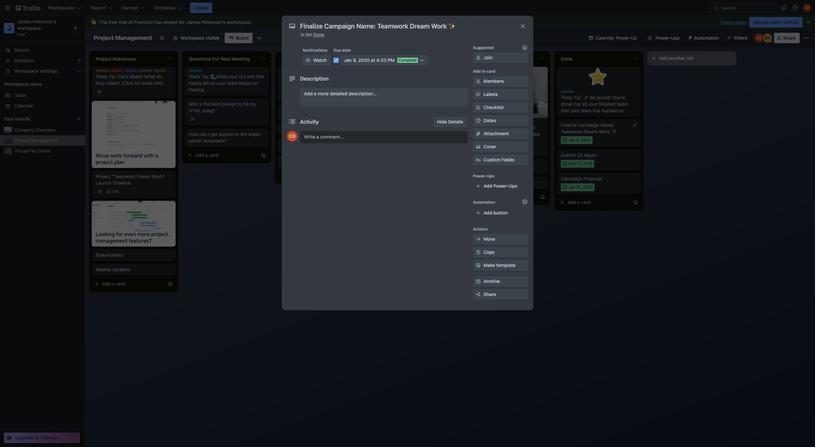 Task type: vqa. For each thing, say whether or not it's contained in the screenshot.
'template board' image
no



Task type: describe. For each thing, give the bounding box(es) containing it.
0 vertical spatial share button
[[775, 33, 800, 43]]

color: orange, title: "one more step" element for freelancer
[[468, 161, 481, 164]]

pm
[[388, 57, 395, 63]]

boards
[[15, 116, 30, 122]]

color: sky, title: "trello tip" element for trello tip: splash those redtape- heavy issues that are slowing your team down here.
[[468, 121, 486, 126]]

list right customer on the left top of page
[[319, 145, 325, 150]]

project management inside board name text box
[[94, 34, 152, 41]]

tasks inside trello tip trello tip: this is where assigned tasks live so that your team can see who's working on what and when it's due.
[[282, 80, 293, 86]]

james inside james peterson's workspace free
[[17, 19, 31, 24]]

0 horizontal spatial management
[[31, 138, 58, 143]]

1
[[476, 147, 478, 152]]

what
[[320, 87, 330, 92]]

explore plans
[[722, 20, 747, 25]]

budget approval link
[[468, 180, 544, 186]]

tip for trello tip: 🌊slide your q's into this handy list so your team keeps on flowing.
[[200, 70, 206, 74]]

1 horizontal spatial create from template… image
[[540, 195, 546, 200]]

2 horizontal spatial create from template… image
[[633, 200, 639, 205]]

card down updates
[[116, 281, 126, 287]]

0 horizontal spatial ups
[[487, 174, 495, 179]]

your boards
[[4, 116, 30, 122]]

add inside add another list button
[[660, 55, 668, 61]]

sm image for members
[[475, 78, 482, 85]]

Write a comment text field
[[300, 131, 468, 143]]

awaiting
[[375, 87, 393, 92]]

design inside design team sketch site banner
[[282, 108, 295, 112]]

add a card down weekly updates
[[102, 281, 126, 287]]

jan for jan 9, 2020
[[569, 138, 576, 143]]

due
[[334, 48, 341, 53]]

list inside button
[[688, 55, 694, 61]]

ups inside add power-ups "link"
[[509, 183, 518, 189]]

1 vertical spatial power-ups
[[473, 174, 495, 179]]

document?
[[203, 138, 227, 144]]

1 vertical spatial project management
[[14, 138, 58, 143]]

workspace visible button
[[169, 33, 224, 43]]

join
[[484, 55, 493, 60]]

list right in
[[306, 32, 312, 37]]

0 horizontal spatial premium
[[40, 435, 59, 441]]

power- inside add power-ups "link"
[[494, 183, 509, 189]]

project for project "teamwork dream work" launch timeline link
[[96, 174, 111, 179]]

copy link
[[473, 247, 529, 258]]

workspace visible
[[180, 35, 220, 41]]

add inside add button button
[[484, 210, 493, 216]]

watch
[[313, 57, 327, 63]]

snag?
[[203, 108, 215, 113]]

💬for
[[397, 74, 410, 79]]

workspace for workspace visible
[[180, 35, 205, 41]]

q's
[[239, 74, 246, 79]]

sm image for make template
[[475, 262, 482, 269]]

james peterson's workspace free
[[17, 19, 58, 37]]

jan for jan 9, 2020 at 4:33 pm
[[344, 57, 352, 63]]

team for q's
[[227, 80, 238, 86]]

labels!
[[129, 74, 143, 79]]

here.
[[493, 138, 503, 144]]

ups inside power-ups button
[[672, 35, 680, 41]]

campaign proposal
[[561, 176, 602, 182]]

copy
[[484, 250, 495, 255]]

color: lime, title: "halp" element
[[153, 70, 167, 74]]

workspace for workspace views
[[4, 81, 28, 87]]

0 vertical spatial members link
[[0, 55, 85, 66]]

project "teamwork dream work" launch timeline link
[[96, 173, 172, 187]]

tip for trello tip: ✨ be proud! you're done! for all your finished tasks that your team has hustled on.
[[573, 90, 579, 95]]

more inside the trello tip: card labels! what do they mean? (click for more info)
[[142, 80, 153, 86]]

campaign proposal link
[[561, 176, 637, 182]]

0 vertical spatial create from template… image
[[447, 144, 452, 149]]

your left q's
[[228, 74, 238, 79]]

those inside trello tip trello tip: splash those redtape- heavy issues that are slowing your team down here.
[[506, 125, 518, 130]]

last
[[403, 87, 410, 92]]

see
[[350, 80, 357, 86]]

sketch inside design team sketch site banner
[[282, 112, 297, 117]]

name:
[[601, 122, 615, 128]]

a down document?
[[205, 152, 208, 158]]

move
[[484, 236, 496, 242]]

your down 🌊slide
[[217, 80, 226, 86]]

project inside board name text box
[[94, 34, 114, 41]]

edit card image
[[633, 122, 638, 128]]

so inside trello tip trello tip: this is where assigned tasks live so that your team can see who's working on what and when it's due.
[[303, 80, 308, 86]]

overview
[[36, 127, 55, 133]]

method
[[783, 19, 799, 25]]

sketch the "teamy dreamy" font link
[[282, 159, 358, 165]]

0 horizontal spatial design
[[125, 70, 138, 74]]

1 vertical spatial members link
[[473, 76, 529, 87]]

working
[[296, 87, 312, 92]]

legal
[[375, 101, 386, 107]]

add a card down document?
[[195, 152, 219, 158]]

0 vertical spatial team
[[139, 70, 149, 74]]

submit
[[561, 152, 576, 158]]

trial
[[119, 19, 127, 25]]

details
[[449, 119, 464, 125]]

upgrade to premium
[[15, 435, 59, 441]]

a down weekly updates
[[112, 281, 115, 287]]

workspace inside james peterson's workspace free
[[17, 25, 41, 31]]

mark due date as complete image
[[334, 58, 339, 63]]

add a card down the jan 31, 2020 checkbox
[[568, 200, 591, 205]]

sm image for copy
[[475, 249, 482, 256]]

customer
[[297, 145, 317, 150]]

0 vertical spatial premium
[[134, 19, 154, 25]]

tip inside trello tip trello tip: splash those redtape- heavy issues that are slowing your team down here.
[[480, 121, 486, 126]]

also
[[441, 80, 449, 86]]

review
[[388, 101, 401, 107]]

wave image
[[90, 19, 96, 25]]

0 vertical spatial share
[[784, 35, 796, 41]]

campaign inside campaign proposal link
[[561, 176, 583, 182]]

add board image
[[76, 116, 81, 122]]

"teamwork
[[112, 174, 136, 179]]

done!
[[561, 101, 573, 107]]

checklist
[[484, 105, 504, 110]]

activity
[[300, 119, 319, 125]]

curate
[[282, 145, 296, 150]]

a down the jan 31, 2020 checkbox
[[578, 200, 580, 205]]

issues
[[482, 131, 495, 137]]

done
[[313, 32, 324, 37]]

trello tip: card labels! what do they mean? (click for more info)
[[96, 74, 164, 86]]

for inside the trello tip: card labels! what do they mean? (click for more info)
[[135, 80, 141, 86]]

1 horizontal spatial james
[[186, 19, 201, 25]]

1 horizontal spatial workspace
[[227, 19, 251, 25]]

peterson's inside banner
[[202, 19, 226, 25]]

Dec 17, 2019 checkbox
[[561, 160, 595, 168]]

add a card down write a comment text field
[[382, 143, 405, 149]]

add power-ups
[[484, 183, 518, 189]]

star or unstar board image
[[160, 35, 165, 41]]

all
[[583, 101, 587, 107]]

power-ups inside button
[[656, 35, 680, 41]]

one
[[394, 87, 402, 92]]

sm image for checklist
[[475, 104, 482, 111]]

work"
[[152, 174, 165, 179]]

to down join
[[482, 69, 486, 74]]

add to card
[[473, 69, 496, 74]]

on inside trello tip trello tip: 🌊slide your q's into this handy list so your team keeps on flowing.
[[253, 80, 258, 86]]

redtape-
[[519, 125, 537, 130]]

explore
[[722, 20, 736, 25]]

tip: inside trello tip: 💬for those in-between tasks that are almost done but also awaiting one last step.
[[388, 74, 396, 79]]

2019
[[584, 161, 593, 166]]

suggested
[[473, 45, 494, 50]]

color: sky, title: "trello tip" element for trello tip: ✨ be proud! you're done! for all your finished tasks that your team has hustled on.
[[561, 90, 579, 95]]

Jan 31, 2020 checkbox
[[561, 184, 595, 191]]

boards link
[[0, 45, 85, 55]]

0 / 6
[[113, 189, 119, 194]]

slowing
[[514, 131, 530, 137]]

finalize campaign name: teamwork dream work ✨
[[561, 122, 617, 134]]

secret
[[189, 138, 202, 144]]

up
[[631, 35, 637, 41]]

card down add power-ups "link"
[[488, 194, 498, 200]]

search image
[[715, 5, 720, 10]]

jan 9, 2020 at 4:33 pm
[[344, 57, 395, 63]]

your down be
[[589, 101, 598, 107]]

down
[[480, 138, 492, 144]]

jan 31, 2020
[[569, 185, 593, 190]]

they
[[96, 80, 105, 86]]

0 horizontal spatial automation
[[473, 200, 496, 205]]

to inside "who's the best person to fix my html snag?"
[[238, 101, 242, 107]]

on inside trello tip trello tip: this is where assigned tasks live so that your team can see who's working on what and when it's due.
[[314, 87, 319, 92]]

add down the jan 31, 2020 checkbox
[[568, 200, 577, 205]]

trello inside trello tip: 💬for those in-between tasks that are almost done but also awaiting one last step.
[[375, 74, 387, 79]]

so inside trello tip trello tip: 🌊slide your q's into this handy list so your team keeps on flowing.
[[210, 80, 215, 86]]

tasks inside trello tip: 💬for those in-between tasks that are almost done but also awaiting one last step.
[[375, 80, 386, 86]]

is
[[314, 74, 318, 79]]

christina overa (christinaovera) image
[[755, 33, 764, 43]]

banner containing 👋
[[85, 16, 816, 29]]

trello tip trello tip: this is where assigned tasks live so that your team can see who's working on what and when it's due.
[[282, 70, 357, 99]]

a left what
[[314, 91, 317, 96]]

it's
[[282, 93, 288, 99]]

your down for
[[571, 108, 580, 113]]

sm image for archive
[[475, 278, 482, 285]]

trello inside the trello tip: card labels! what do they mean? (click for more info)
[[96, 74, 107, 79]]

that inside trello tip: 💬for those in-between tasks that are almost done but also awaiting one last step.
[[387, 80, 396, 86]]

add payment method button
[[750, 17, 803, 28]]

calendar for calendar
[[14, 103, 33, 109]]

make template link
[[473, 260, 529, 271]]

on.
[[619, 108, 626, 113]]

add a more detailed description…
[[304, 91, 377, 96]]

timeline
[[112, 180, 130, 186]]

automation button
[[685, 33, 724, 43]]

0 vertical spatial for
[[179, 19, 185, 25]]

campaign inside finalize campaign name: teamwork dream work ✨
[[578, 122, 600, 128]]

0 notifications image
[[780, 4, 788, 12]]

sm image for automation
[[685, 33, 695, 42]]

dec
[[569, 161, 577, 166]]

has inside "trello tip trello tip: ✨ be proud! you're done! for all your finished tasks that your team has hustled on."
[[593, 108, 601, 113]]

create
[[194, 5, 209, 10]]

this
[[257, 74, 264, 79]]

tip: for live
[[295, 74, 303, 79]]

calendar power-up link
[[585, 33, 641, 43]]

add a card down budget approval
[[475, 194, 498, 200]]

calendar for calendar power-up
[[596, 35, 615, 41]]

tip: for handy
[[202, 74, 210, 79]]

add down "budget"
[[475, 194, 483, 200]]

1 vertical spatial share
[[484, 292, 497, 297]]

to right upgrade
[[35, 435, 39, 441]]

peterson's inside james peterson's workspace free
[[33, 19, 56, 24]]

add payment method
[[754, 19, 799, 25]]



Task type: locate. For each thing, give the bounding box(es) containing it.
tip: for that
[[481, 125, 489, 130]]

primary element
[[0, 0, 816, 16]]

trello tip: splash those redtape- heavy issues that are slowing your team down here. link
[[468, 125, 544, 144]]

tip: up for
[[574, 95, 582, 100]]

1 horizontal spatial workspace
[[180, 35, 205, 41]]

tip: inside trello tip trello tip: splash those redtape- heavy issues that are slowing your team down here.
[[481, 125, 489, 130]]

share
[[784, 35, 796, 41], [484, 292, 497, 297]]

members link down boards
[[0, 55, 85, 66]]

those inside trello tip: 💬for those in-between tasks that are almost done but also awaiting one last step.
[[411, 74, 423, 79]]

james up workspace visible 'button'
[[186, 19, 201, 25]]

email
[[291, 126, 303, 132]]

0 vertical spatial 2020
[[359, 57, 370, 63]]

color: sky, title: "trello tip" element
[[139, 70, 157, 74], [189, 70, 206, 74], [282, 70, 300, 74], [561, 90, 579, 95], [468, 121, 486, 126]]

sm image left archive
[[475, 278, 482, 285]]

1 horizontal spatial those
[[506, 125, 518, 130]]

table
[[14, 92, 26, 98]]

board
[[236, 35, 249, 41]]

workspace up the board link at the top left of page
[[227, 19, 251, 25]]

sm image
[[685, 33, 695, 42], [522, 45, 529, 51], [305, 57, 311, 64], [475, 78, 482, 85], [475, 236, 482, 243], [475, 249, 482, 256], [475, 262, 482, 269]]

premium right of
[[134, 19, 154, 25]]

html
[[189, 108, 202, 113]]

1 vertical spatial dream
[[137, 174, 151, 179]]

for down the labels!
[[135, 80, 141, 86]]

0 vertical spatial power-ups
[[656, 35, 680, 41]]

1 horizontal spatial for
[[179, 19, 185, 25]]

dream inside finalize campaign name: teamwork dream work ✨
[[584, 129, 598, 134]]

between
[[430, 74, 448, 79]]

those up almost at the top
[[411, 74, 423, 79]]

heavy
[[468, 131, 481, 137]]

a
[[314, 91, 317, 96], [392, 143, 394, 149], [205, 152, 208, 158], [485, 194, 487, 200], [578, 200, 580, 205], [112, 281, 115, 287]]

sm image left join
[[475, 54, 482, 61]]

tip inside trello tip trello tip: 🌊slide your q's into this handy list so your team keeps on flowing.
[[200, 70, 206, 74]]

make
[[484, 263, 496, 268]]

trello tip: 💬for those in-between tasks that are almost done but also awaiting one last step. link
[[375, 73, 451, 93]]

0 vertical spatial create from template… image
[[261, 153, 266, 158]]

tasks inside "trello tip trello tip: ✨ be proud! you're done! for all your finished tasks that your team has hustled on."
[[617, 101, 628, 107]]

the left "teamy
[[298, 159, 305, 165]]

add down 'weekly'
[[102, 281, 111, 287]]

virtual pet game
[[14, 148, 50, 154]]

1 sm image from the top
[[475, 54, 482, 61]]

sm image inside automation button
[[685, 33, 695, 42]]

0 vertical spatial project
[[94, 34, 114, 41]]

1 vertical spatial 2020
[[582, 138, 591, 143]]

that inside "trello tip trello tip: ✨ be proud! you're done! for all your finished tasks that your team has hustled on."
[[561, 108, 570, 113]]

1 vertical spatial automation
[[473, 200, 496, 205]]

2 vertical spatial 2020
[[583, 185, 593, 190]]

2020 for jan 9, 2020
[[582, 138, 591, 143]]

1 horizontal spatial automation
[[695, 35, 720, 41]]

add down secret
[[195, 152, 204, 158]]

2 vertical spatial the
[[298, 159, 305, 165]]

1 vertical spatial on
[[314, 87, 319, 92]]

team up the and
[[329, 80, 340, 86]]

1 vertical spatial sketch
[[282, 159, 297, 165]]

color: orange, title: "one more step" element for curate
[[282, 140, 295, 143]]

dream left work"
[[137, 174, 151, 179]]

0 vertical spatial automation
[[695, 35, 720, 41]]

1 so from the left
[[210, 80, 215, 86]]

sm image inside make template link
[[475, 262, 482, 269]]

color: sky, title: "trello tip" element for trello tip: this is where assigned tasks live so that your team can see who's working on what and when it's due.
[[282, 70, 300, 74]]

0 horizontal spatial color: orange, title: "one more step" element
[[282, 140, 295, 143]]

tip inside "trello tip trello tip: ✨ be proud! you're done! for all your finished tasks that your team has hustled on."
[[573, 90, 579, 95]]

to inside 'how can i get access to the super secret document?'
[[235, 131, 239, 137]]

and
[[332, 87, 340, 92]]

the for sketch
[[298, 159, 305, 165]]

members for topmost members link
[[14, 58, 34, 63]]

has left ended
[[155, 19, 163, 25]]

2 so from the left
[[303, 80, 308, 86]]

power- inside calendar power-up link
[[616, 35, 631, 41]]

tip: left 💬for
[[388, 74, 396, 79]]

1 vertical spatial create from template… image
[[633, 200, 639, 205]]

color: purple, title: "design team" element
[[125, 70, 149, 74], [282, 108, 306, 112]]

share button
[[775, 33, 800, 43], [473, 290, 529, 300]]

can up when
[[341, 80, 349, 86]]

project management link
[[14, 137, 81, 144]]

design team sketch site banner
[[282, 108, 321, 117]]

team left the banner
[[296, 108, 306, 112]]

add a card
[[382, 143, 405, 149], [195, 152, 219, 158], [475, 194, 498, 200], [568, 200, 591, 205], [102, 281, 126, 287]]

sm image for suggested
[[522, 45, 529, 51]]

1 vertical spatial campaign
[[561, 176, 583, 182]]

notifications
[[303, 48, 328, 53]]

tip: for for
[[574, 95, 582, 100]]

17,
[[578, 161, 582, 166]]

sm image for watch
[[305, 57, 311, 64]]

automation up add button
[[473, 200, 496, 205]]

0 horizontal spatial are
[[397, 80, 404, 86]]

0 horizontal spatial 9,
[[353, 57, 357, 63]]

card down join
[[487, 69, 496, 74]]

jan left 31,
[[569, 185, 576, 190]]

trello tip trello tip: ✨ be proud! you're done! for all your finished tasks that your team has hustled on.
[[561, 90, 628, 113]]

1 vertical spatial management
[[31, 138, 58, 143]]

power-ups up add another list
[[656, 35, 680, 41]]

sm image left watch
[[305, 57, 311, 64]]

team inside design team sketch site banner
[[296, 108, 306, 112]]

peterson's
[[33, 19, 56, 24], [202, 19, 226, 25]]

so down 🌊slide
[[210, 80, 215, 86]]

1 vertical spatial team
[[296, 108, 306, 112]]

calendar down table
[[14, 103, 33, 109]]

0 horizontal spatial share
[[484, 292, 497, 297]]

1 vertical spatial share button
[[473, 290, 529, 300]]

freelancer contracts
[[468, 166, 512, 171]]

payment
[[764, 19, 782, 25]]

your boards with 3 items element
[[4, 115, 66, 123]]

checklist link
[[473, 102, 529, 113]]

9, down teamwork
[[577, 138, 580, 143]]

add right due.
[[304, 91, 313, 96]]

members link
[[0, 55, 85, 66], [473, 76, 529, 87]]

0 vertical spatial color: purple, title: "design team" element
[[125, 70, 149, 74]]

0 horizontal spatial power-ups
[[473, 174, 495, 179]]

project inside project "teamwork dream work" launch timeline
[[96, 174, 111, 179]]

proud!
[[597, 95, 611, 100]]

when
[[341, 87, 352, 92]]

cover link
[[473, 142, 529, 152]]

my
[[250, 101, 256, 107]]

weekly updates link
[[96, 266, 172, 273]]

jan down teamwork
[[569, 138, 576, 143]]

1 horizontal spatial on
[[314, 87, 319, 92]]

✨ inside "trello tip trello tip: ✨ be proud! you're done! for all your finished tasks that your team has hustled on."
[[583, 95, 589, 100]]

1 horizontal spatial project management
[[94, 34, 152, 41]]

power- inside power-ups button
[[656, 35, 672, 41]]

that inside trello tip trello tip: splash those redtape- heavy issues that are slowing your team down here.
[[496, 131, 505, 137]]

campaign up the jan 31, 2020 checkbox
[[561, 176, 583, 182]]

archive link
[[473, 276, 529, 287]]

2020 for jan 9, 2020 at 4:33 pm
[[359, 57, 370, 63]]

tip: inside "trello tip trello tip: ✨ be proud! you're done! for all your finished tasks that your team has hustled on."
[[574, 95, 582, 100]]

✨
[[583, 95, 589, 100], [611, 129, 617, 134]]

0 vertical spatial on
[[253, 80, 258, 86]]

0 horizontal spatial has
[[155, 19, 163, 25]]

✨ up all
[[583, 95, 589, 100]]

ups up approval
[[487, 174, 495, 179]]

9, for jan 9, 2020 at 4:33 pm
[[353, 57, 357, 63]]

9, for jan 9, 2020
[[577, 138, 580, 143]]

0 horizontal spatial team
[[139, 70, 149, 74]]

5 sm image from the top
[[475, 278, 482, 285]]

sm image down down
[[475, 144, 482, 150]]

workspace up table
[[4, 81, 28, 87]]

project management down trial
[[94, 34, 152, 41]]

tasks up awaiting
[[375, 80, 386, 86]]

sm image for labels
[[475, 91, 482, 98]]

0 vertical spatial members
[[14, 58, 34, 63]]

4 sm image from the top
[[475, 144, 482, 150]]

add
[[754, 19, 762, 25], [660, 55, 668, 61], [473, 69, 481, 74], [304, 91, 313, 96], [382, 143, 390, 149], [195, 152, 204, 158], [484, 183, 493, 189], [475, 194, 483, 200], [568, 200, 577, 205], [484, 210, 493, 216], [102, 281, 111, 287]]

1 vertical spatial color: purple, title: "design team" element
[[282, 108, 306, 112]]

1 horizontal spatial create from template… image
[[261, 153, 266, 158]]

team for redtape-
[[468, 138, 479, 144]]

1 vertical spatial those
[[506, 125, 518, 130]]

more
[[142, 80, 153, 86], [318, 91, 329, 96]]

a down budget approval
[[485, 194, 487, 200]]

1 horizontal spatial christina overa (christinaovera) image
[[804, 4, 812, 12]]

dream inside project "teamwork dream work" launch timeline
[[137, 174, 151, 179]]

sm image inside cover link
[[475, 144, 482, 150]]

1 vertical spatial calendar
[[14, 103, 33, 109]]

1 horizontal spatial power-ups
[[656, 35, 680, 41]]

(click
[[121, 80, 134, 86]]

0 vertical spatial dream
[[584, 129, 598, 134]]

1 vertical spatial the
[[240, 131, 247, 137]]

of
[[128, 19, 133, 25]]

that down is on the left
[[309, 80, 317, 86]]

2 vertical spatial ups
[[509, 183, 518, 189]]

color: orange, title: "one more step" element
[[282, 140, 295, 143], [468, 161, 481, 164]]

sm image inside move link
[[475, 236, 482, 243]]

tip: inside the trello tip: card labels! what do they mean? (click for more info)
[[109, 74, 117, 79]]

sm image inside the copy link
[[475, 249, 482, 256]]

2 horizontal spatial the
[[298, 159, 305, 165]]

your inside trello tip trello tip: splash those redtape- heavy issues that are slowing your team down here.
[[531, 131, 541, 137]]

show menu image
[[804, 35, 810, 41]]

into
[[247, 74, 255, 79]]

color: sky, title: "trello tip" element for trello tip: 🌊slide your q's into this handy list so your team keeps on flowing.
[[189, 70, 206, 74]]

2 vertical spatial create from template… image
[[168, 282, 173, 287]]

members up labels
[[484, 78, 504, 84]]

who's the best person to fix my html snag?
[[189, 101, 256, 113]]

tip for trello tip: this is where assigned tasks live so that your team can see who's working on what and when it's due.
[[294, 70, 300, 74]]

tip: inside trello tip trello tip: this is where assigned tasks live so that your team can see who's working on what and when it's due.
[[295, 74, 303, 79]]

those
[[411, 74, 423, 79], [506, 125, 518, 130]]

6
[[116, 189, 119, 194]]

sm image down add to card
[[475, 78, 482, 85]]

project management down company overview
[[14, 138, 58, 143]]

list inside trello tip trello tip: 🌊slide your q's into this handy list so your team keeps on flowing.
[[203, 80, 209, 86]]

color: yellow, title: "copy request" element
[[96, 70, 109, 72]]

workspace inside 'button'
[[180, 35, 205, 41]]

on down into
[[253, 80, 258, 86]]

sm image left make
[[475, 262, 482, 269]]

1 horizontal spatial design
[[282, 108, 295, 112]]

add a card button
[[371, 141, 445, 151], [185, 150, 258, 161], [464, 192, 538, 203], [557, 197, 631, 208], [92, 279, 165, 289]]

board link
[[225, 33, 253, 43]]

edit email drafts link
[[282, 126, 358, 132]]

1 horizontal spatial members link
[[473, 76, 529, 87]]

management inside board name text box
[[115, 34, 152, 41]]

members for bottom members link
[[484, 78, 504, 84]]

0 horizontal spatial the
[[203, 101, 210, 107]]

card down jan 31, 2020
[[582, 200, 591, 205]]

sm image for join
[[475, 54, 482, 61]]

add inside 'add payment method' button
[[754, 19, 762, 25]]

tip: up issues
[[481, 125, 489, 130]]

to right access
[[235, 131, 239, 137]]

0 horizontal spatial project management
[[14, 138, 58, 143]]

team for where
[[329, 80, 340, 86]]

9, inside the jan 9, 2020 checkbox
[[577, 138, 580, 143]]

add down suggested
[[473, 69, 481, 74]]

handy
[[189, 80, 202, 86]]

2 horizontal spatial ups
[[672, 35, 680, 41]]

add down write a comment text field
[[382, 143, 390, 149]]

person
[[222, 101, 237, 107]]

the inside 'how can i get access to the super secret document?'
[[240, 131, 247, 137]]

1 vertical spatial premium
[[40, 435, 59, 441]]

team down heavy
[[468, 138, 479, 144]]

submit q1 report link
[[561, 152, 637, 159]]

0 vertical spatial are
[[397, 80, 404, 86]]

0 vertical spatial ✨
[[583, 95, 589, 100]]

sm image inside the watch button
[[305, 57, 311, 64]]

sm image for cover
[[475, 144, 482, 150]]

"teamy
[[306, 159, 322, 165]]

card down write a comment text field
[[395, 143, 405, 149]]

1 vertical spatial are
[[506, 131, 513, 137]]

0 horizontal spatial on
[[253, 80, 258, 86]]

upgrade
[[15, 435, 33, 441]]

so up working
[[303, 80, 308, 86]]

sm image down actions
[[475, 236, 482, 243]]

are
[[397, 80, 404, 86], [506, 131, 513, 137]]

0 vertical spatial project management
[[94, 34, 152, 41]]

2 sketch from the top
[[282, 159, 297, 165]]

2020 right 31,
[[583, 185, 593, 190]]

team inside "trello tip trello tip: ✨ be proud! you're done! for all your finished tasks that your team has hustled on."
[[582, 108, 592, 113]]

team inside trello tip trello tip: splash those redtape- heavy issues that are slowing your team down here.
[[468, 138, 479, 144]]

the inside "who's the best person to fix my html snag?"
[[203, 101, 210, 107]]

2020 down finalize campaign name: teamwork dream work ✨
[[582, 138, 591, 143]]

color: orange, title: "one more step" element up freelancer
[[468, 161, 481, 164]]

sm image inside archive link
[[475, 278, 482, 285]]

1 vertical spatial workspace
[[4, 81, 28, 87]]

trello tip: card labels! what do they mean? (click for more info) link
[[96, 73, 172, 87]]

3 sm image from the top
[[475, 104, 482, 111]]

automation up add another list button
[[695, 35, 720, 41]]

team inside trello tip trello tip: this is where assigned tasks live so that your team can see who's working on what and when it's due.
[[329, 80, 340, 86]]

share down method
[[784, 35, 796, 41]]

add left 'another'
[[660, 55, 668, 61]]

project down the
[[94, 34, 114, 41]]

1 vertical spatial 9,
[[577, 138, 580, 143]]

0 horizontal spatial peterson's
[[33, 19, 56, 24]]

sm image left copy
[[475, 249, 482, 256]]

create from template… image for trello tip: 🌊slide your q's into this handy list so your team keeps on flowing.
[[261, 153, 266, 158]]

to
[[482, 69, 486, 74], [238, 101, 242, 107], [235, 131, 239, 137], [35, 435, 39, 441]]

team left "keeps" on the top left of the page
[[227, 80, 238, 86]]

Board name text field
[[90, 33, 156, 43]]

ben nelson (bennelson96) image
[[764, 33, 773, 43]]

0 horizontal spatial workspace
[[4, 81, 28, 87]]

at
[[371, 57, 375, 63]]

0 vertical spatial campaign
[[578, 122, 600, 128]]

1 horizontal spatial ✨
[[611, 129, 617, 134]]

create from template… image for trello tip: card labels! what do they mean? (click for more info)
[[168, 282, 173, 287]]

are inside trello tip trello tip: splash those redtape- heavy issues that are slowing your team down here.
[[506, 131, 513, 137]]

0 horizontal spatial members link
[[0, 55, 85, 66]]

add left the button
[[484, 210, 493, 216]]

tip inside trello tip trello tip: this is where assigned tasks live so that your team can see who's working on what and when it's due.
[[294, 70, 300, 74]]

fields
[[502, 157, 515, 163]]

add inside add power-ups "link"
[[484, 183, 493, 189]]

✨ down name:
[[611, 129, 617, 134]]

get
[[211, 131, 218, 137]]

priority design team
[[110, 70, 149, 74]]

1 sketch from the top
[[282, 112, 297, 117]]

customize views image
[[256, 35, 263, 41]]

0 vertical spatial can
[[341, 80, 349, 86]]

sm image
[[475, 54, 482, 61], [475, 91, 482, 98], [475, 104, 482, 111], [475, 144, 482, 150], [475, 278, 482, 285]]

2 vertical spatial jan
[[569, 185, 576, 190]]

card down document?
[[209, 152, 219, 158]]

2020 for jan 31, 2020
[[583, 185, 593, 190]]

project up virtual
[[14, 138, 29, 143]]

✨ inside finalize campaign name: teamwork dream work ✨
[[611, 129, 617, 134]]

0 vertical spatial jan
[[344, 57, 352, 63]]

1 vertical spatial create from template… image
[[540, 195, 546, 200]]

1 vertical spatial members
[[484, 78, 504, 84]]

the
[[203, 101, 210, 107], [240, 131, 247, 137], [298, 159, 305, 165]]

ups down freelancer contracts link
[[509, 183, 518, 189]]

0 vertical spatial 9,
[[353, 57, 357, 63]]

q1
[[577, 152, 583, 158]]

ended
[[164, 19, 178, 25]]

power-ups button
[[643, 33, 684, 43]]

your up what
[[319, 80, 328, 86]]

2 vertical spatial project
[[96, 174, 111, 179]]

that
[[309, 80, 317, 86], [387, 80, 396, 86], [561, 108, 570, 113], [496, 131, 505, 137]]

add right "budget"
[[484, 183, 493, 189]]

automation inside button
[[695, 35, 720, 41]]

sm image inside checklist link
[[475, 104, 482, 111]]

edit email drafts
[[282, 126, 316, 132]]

0 vertical spatial has
[[155, 19, 163, 25]]

tip: inside trello tip trello tip: 🌊slide your q's into this handy list so your team keeps on flowing.
[[202, 74, 210, 79]]

sm image inside join link
[[475, 54, 482, 61]]

banner
[[85, 16, 816, 29]]

1 horizontal spatial management
[[115, 34, 152, 41]]

None text field
[[297, 20, 513, 32]]

management down of
[[115, 34, 152, 41]]

.
[[251, 19, 252, 25]]

tip: up handy
[[202, 74, 210, 79]]

0 horizontal spatial christina overa (christinaovera) image
[[287, 131, 298, 142]]

1 horizontal spatial has
[[593, 108, 601, 113]]

tip: up mean? at the top of the page
[[109, 74, 117, 79]]

2 sm image from the top
[[475, 91, 482, 98]]

tip
[[151, 70, 157, 74], [200, 70, 206, 74], [294, 70, 300, 74], [573, 90, 579, 95], [480, 121, 486, 126]]

1 horizontal spatial calendar
[[596, 35, 615, 41]]

dream left "work"
[[584, 129, 598, 134]]

ups
[[672, 35, 680, 41], [487, 174, 495, 179], [509, 183, 518, 189]]

31,
[[577, 185, 582, 190]]

1 horizontal spatial color: purple, title: "design team" element
[[282, 108, 306, 112]]

the for who's
[[203, 101, 210, 107]]

can inside 'how can i get access to the super secret document?'
[[200, 131, 207, 137]]

are inside trello tip: 💬for those in-between tasks that are almost done but also awaiting one last step.
[[397, 80, 404, 86]]

labels
[[484, 91, 498, 97]]

freelancer contracts link
[[468, 165, 544, 172]]

sketch left "site"
[[282, 112, 297, 117]]

sm image for move
[[475, 236, 482, 243]]

jan for jan 31, 2020
[[569, 185, 576, 190]]

1 vertical spatial workspace
[[17, 25, 41, 31]]

1 horizontal spatial premium
[[134, 19, 154, 25]]

mean?
[[106, 80, 120, 86]]

workspace left visible on the left of the page
[[180, 35, 205, 41]]

table link
[[14, 92, 81, 99]]

virtual pet game link
[[14, 148, 81, 154]]

1 horizontal spatial share button
[[775, 33, 800, 43]]

Search field
[[720, 3, 777, 13]]

project for "project management" link
[[14, 138, 29, 143]]

can inside trello tip trello tip: this is where assigned tasks live so that your team can see who's working on what and when it's due.
[[341, 80, 349, 86]]

share button down archive link
[[473, 290, 529, 300]]

those up slowing
[[506, 125, 518, 130]]

0 horizontal spatial members
[[14, 58, 34, 63]]

peterson's up visible on the left of the page
[[202, 19, 226, 25]]

1 vertical spatial more
[[318, 91, 329, 96]]

that down the done!
[[561, 108, 570, 113]]

0 vertical spatial ups
[[672, 35, 680, 41]]

on left what
[[314, 87, 319, 92]]

1 horizontal spatial ups
[[509, 183, 518, 189]]

card
[[487, 69, 496, 74], [395, 143, 405, 149], [209, 152, 219, 158], [488, 194, 498, 200], [582, 200, 591, 205], [116, 281, 126, 287]]

add inside add a more detailed description… link
[[304, 91, 313, 96]]

a down write a comment text field
[[392, 143, 394, 149]]

team inside trello tip trello tip: 🌊slide your q's into this handy list so your team keeps on flowing.
[[227, 80, 238, 86]]

create from template… image
[[261, 153, 266, 158], [633, 200, 639, 205], [168, 282, 173, 287]]

how can i get access to the super secret document?
[[189, 131, 261, 144]]

1 horizontal spatial so
[[303, 80, 308, 86]]

0 horizontal spatial color: purple, title: "design team" element
[[125, 70, 149, 74]]

0 vertical spatial christina overa (christinaovera) image
[[804, 4, 812, 12]]

christina overa (christinaovera) image
[[804, 4, 812, 12], [287, 131, 298, 142]]

open information menu image
[[793, 5, 799, 11]]

power-ups
[[656, 35, 680, 41], [473, 174, 495, 179]]

more down 'what'
[[142, 80, 153, 86]]

Jan 9, 2020 checkbox
[[561, 136, 593, 144]]

1 horizontal spatial share
[[784, 35, 796, 41]]

add another list
[[660, 55, 694, 61]]

0 vertical spatial management
[[115, 34, 152, 41]]

Mark due date as complete checkbox
[[334, 58, 339, 63]]

dec 17, 2019
[[569, 161, 593, 166]]

do
[[157, 74, 162, 79]]

can left i
[[200, 131, 207, 137]]

peterson's up boards 'link'
[[33, 19, 56, 24]]

color: red, title: "priority" element
[[110, 70, 124, 74]]

create from template… image
[[447, 144, 452, 149], [540, 195, 546, 200]]

1 vertical spatial can
[[200, 131, 207, 137]]

done
[[420, 80, 431, 86]]

your inside trello tip trello tip: this is where assigned tasks live so that your team can see who's working on what and when it's due.
[[319, 80, 328, 86]]

james up free
[[17, 19, 31, 24]]

members down boards
[[14, 58, 34, 63]]

1 vertical spatial christina overa (christinaovera) image
[[287, 131, 298, 142]]

that inside trello tip trello tip: this is where assigned tasks live so that your team can see who's working on what and when it's due.
[[309, 80, 317, 86]]

priority
[[110, 70, 124, 74]]

christina overa (christinaovera) image right open information menu icon
[[804, 4, 812, 12]]

ups up add another list
[[672, 35, 680, 41]]

cover
[[484, 144, 497, 150]]

sm image inside "labels" link
[[475, 91, 482, 98]]

campaign up "work"
[[578, 122, 600, 128]]

0 vertical spatial workspace
[[227, 19, 251, 25]]

members link up "labels" link at top right
[[473, 76, 529, 87]]

power-
[[616, 35, 631, 41], [656, 35, 672, 41], [473, 174, 487, 179], [494, 183, 509, 189]]



